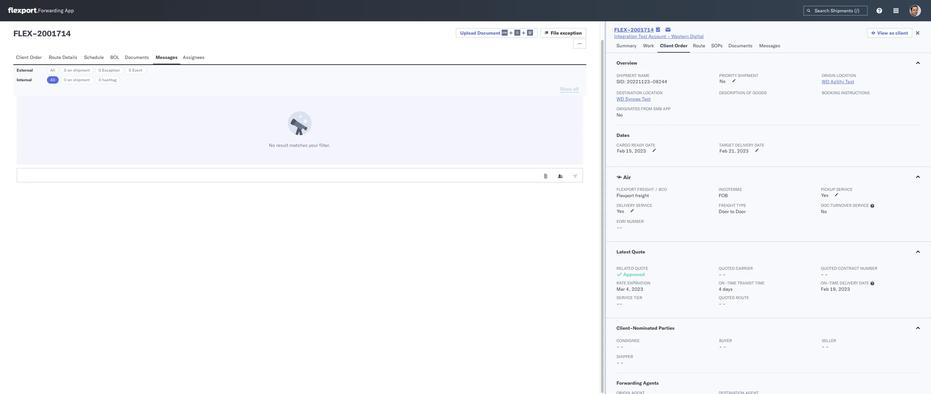 Task type: locate. For each thing, give the bounding box(es) containing it.
0 on shipment for 0 hashtag
[[64, 77, 90, 82]]

number
[[627, 219, 644, 224]]

0 horizontal spatial on-
[[719, 281, 727, 286]]

-
[[32, 28, 37, 38], [667, 33, 670, 39], [617, 225, 620, 231], [620, 225, 623, 231], [719, 272, 722, 278], [723, 272, 726, 278], [821, 272, 824, 278], [825, 272, 828, 278], [617, 301, 620, 307], [620, 301, 623, 307], [719, 301, 722, 307], [723, 301, 726, 307], [617, 344, 620, 350], [621, 344, 624, 350], [719, 344, 722, 350], [723, 344, 726, 350], [822, 344, 825, 350], [826, 344, 829, 350], [617, 360, 620, 366], [621, 360, 624, 366]]

messages up overview 'button'
[[759, 43, 780, 49]]

0 vertical spatial 0 on shipment
[[64, 68, 90, 73]]

0 horizontal spatial client order
[[16, 54, 42, 60]]

nominated
[[633, 325, 658, 331]]

2023 down ready
[[635, 148, 646, 154]]

date for feb 21, 2023
[[755, 143, 765, 148]]

0 vertical spatial wd
[[822, 79, 830, 85]]

service right turnover
[[853, 203, 869, 208]]

1 vertical spatial 0 on shipment
[[64, 77, 90, 82]]

order down western
[[675, 43, 688, 49]]

0 horizontal spatial yes
[[617, 208, 624, 214]]

1 all button from the top
[[47, 66, 59, 74]]

1 0 on shipment from the top
[[64, 68, 90, 73]]

no
[[720, 78, 726, 84], [617, 112, 623, 118], [269, 142, 275, 148], [821, 209, 827, 215]]

forwarding app
[[38, 7, 74, 14]]

0 horizontal spatial 2001714
[[37, 28, 71, 38]]

2 on from the top
[[67, 77, 72, 82]]

flexport down air
[[617, 187, 636, 192]]

date right target at the top right of the page
[[755, 143, 765, 148]]

2 horizontal spatial time
[[830, 281, 839, 286]]

wd down origin
[[822, 79, 830, 85]]

0 horizontal spatial forwarding
[[38, 7, 63, 14]]

no left "result"
[[269, 142, 275, 148]]

0 vertical spatial on
[[67, 68, 72, 73]]

test up work
[[639, 33, 647, 39]]

0 vertical spatial messages
[[759, 43, 780, 49]]

1 on- from the left
[[719, 281, 727, 286]]

no inside the originates from smb app no
[[617, 112, 623, 118]]

date down number
[[859, 281, 869, 286]]

3 time from the left
[[830, 281, 839, 286]]

route inside "button"
[[49, 54, 61, 60]]

1 horizontal spatial time
[[755, 281, 765, 286]]

turnover
[[831, 203, 852, 208]]

0 vertical spatial delivery
[[735, 143, 754, 148]]

result
[[276, 142, 288, 148]]

quoted inside the quoted contract number - - rate expiration mar 4, 2023
[[821, 266, 837, 271]]

0 vertical spatial documents
[[729, 43, 753, 49]]

contract
[[838, 266, 859, 271]]

consignee
[[617, 338, 640, 343]]

2 door from the left
[[736, 209, 746, 215]]

latest quote button
[[606, 242, 931, 262]]

on- for on-time transit time 4 days
[[719, 281, 727, 286]]

on- up feb 19, 2023
[[821, 281, 830, 286]]

messages button left assignees
[[153, 51, 180, 64]]

1 horizontal spatial messages button
[[757, 40, 784, 53]]

1 vertical spatial messages
[[156, 54, 178, 60]]

client order button up external
[[13, 51, 46, 64]]

door
[[719, 209, 729, 215], [736, 209, 746, 215]]

1 on from the top
[[67, 68, 72, 73]]

view as client button
[[867, 28, 913, 38]]

route down digital
[[693, 43, 705, 49]]

location up wd agility test link
[[837, 73, 856, 78]]

2023 for feb 15, 2023
[[635, 148, 646, 154]]

0 horizontal spatial wd
[[617, 96, 624, 102]]

0 vertical spatial flexport
[[617, 187, 636, 192]]

name
[[638, 73, 650, 78]]

2001714 up the account
[[631, 26, 654, 33]]

all button down "route details" on the left of page
[[47, 66, 59, 74]]

0 horizontal spatial location
[[644, 90, 663, 95]]

feb 15, 2023
[[617, 148, 646, 154]]

freight left /
[[637, 187, 654, 192]]

quoted down "days"
[[719, 295, 735, 300]]

order up external
[[30, 54, 42, 60]]

0 hashtag
[[99, 77, 117, 82]]

no down doc
[[821, 209, 827, 215]]

1 horizontal spatial documents
[[729, 43, 753, 49]]

time for on-time delivery date
[[830, 281, 839, 286]]

freight up the delivery service
[[635, 193, 649, 199]]

incoterms fob
[[719, 187, 742, 199]]

1 horizontal spatial route
[[693, 43, 705, 49]]

pickup service
[[821, 187, 853, 192]]

forwarding for forwarding app
[[38, 7, 63, 14]]

quoted left carrier
[[719, 266, 735, 271]]

on-
[[719, 281, 727, 286], [821, 281, 830, 286]]

digital
[[690, 33, 704, 39]]

2023 down target delivery date
[[737, 148, 749, 154]]

route details button
[[46, 51, 82, 64]]

assignees
[[183, 54, 204, 60]]

delivery
[[617, 203, 635, 208]]

documents button
[[726, 40, 757, 53], [122, 51, 153, 64]]

test inside 'destination location wd synnex test'
[[642, 96, 651, 102]]

agility
[[831, 79, 844, 85]]

yes down the pickup on the top right of the page
[[821, 192, 829, 198]]

1 horizontal spatial feb
[[720, 148, 728, 154]]

feb down the cargo
[[617, 148, 625, 154]]

1 vertical spatial wd
[[617, 96, 624, 102]]

1 vertical spatial location
[[644, 90, 663, 95]]

documents button right sops
[[726, 40, 757, 53]]

sops
[[712, 43, 723, 49]]

location down 08244
[[644, 90, 663, 95]]

transit
[[738, 281, 754, 286]]

1 horizontal spatial location
[[837, 73, 856, 78]]

2 0 on shipment from the top
[[64, 77, 90, 82]]

0 horizontal spatial service
[[636, 203, 652, 208]]

latest
[[617, 249, 631, 255]]

service for pickup service
[[837, 187, 853, 192]]

1 vertical spatial client order
[[16, 54, 42, 60]]

1 horizontal spatial client order
[[660, 43, 688, 49]]

bco
[[659, 187, 667, 192]]

documents right sops button
[[729, 43, 753, 49]]

0 vertical spatial yes
[[821, 192, 829, 198]]

2 horizontal spatial feb
[[821, 286, 829, 292]]

time up "days"
[[727, 281, 737, 286]]

location inside origin location wd agility test
[[837, 73, 856, 78]]

synnex
[[626, 96, 641, 102]]

all button for external
[[47, 66, 59, 74]]

yes down delivery
[[617, 208, 624, 214]]

1 horizontal spatial app
[[663, 106, 671, 111]]

seller - -
[[822, 338, 836, 350]]

1 vertical spatial test
[[846, 79, 854, 85]]

feb 19, 2023
[[821, 286, 850, 292]]

0 horizontal spatial time
[[727, 281, 737, 286]]

delivery down the contract
[[840, 281, 858, 286]]

forwarding up flex - 2001714
[[38, 7, 63, 14]]

no result matches your filter.
[[269, 142, 331, 148]]

messages left assignees
[[156, 54, 178, 60]]

0 horizontal spatial documents
[[125, 54, 149, 60]]

view
[[878, 30, 888, 36]]

1 vertical spatial order
[[30, 54, 42, 60]]

1 vertical spatial on
[[67, 77, 72, 82]]

rate
[[617, 281, 627, 286]]

feb left 19,
[[821, 286, 829, 292]]

on-time transit time 4 days
[[719, 281, 765, 292]]

quoted carrier - -
[[719, 266, 753, 278]]

location inside 'destination location wd synnex test'
[[644, 90, 663, 95]]

file exception button
[[541, 28, 586, 38], [541, 28, 586, 38]]

location for wd synnex test
[[644, 90, 663, 95]]

0 horizontal spatial messages
[[156, 54, 178, 60]]

documents
[[729, 43, 753, 49], [125, 54, 149, 60]]

quoted left the contract
[[821, 266, 837, 271]]

service down the flexport freight / bco flexport freight
[[636, 203, 652, 208]]

2023 down the on-time delivery date
[[839, 286, 850, 292]]

cargo
[[617, 143, 631, 148]]

1 horizontal spatial service
[[837, 187, 853, 192]]

file exception
[[551, 30, 582, 36]]

0 horizontal spatial app
[[65, 7, 74, 14]]

feb down target at the top right of the page
[[720, 148, 728, 154]]

1 vertical spatial delivery
[[840, 281, 858, 286]]

western
[[672, 33, 689, 39]]

schedule
[[84, 54, 104, 60]]

file
[[551, 30, 559, 36]]

route inside button
[[693, 43, 705, 49]]

all button for internal
[[47, 76, 59, 84]]

None text field
[[17, 168, 583, 183]]

no down originates
[[617, 112, 623, 118]]

messages
[[759, 43, 780, 49], [156, 54, 178, 60]]

test up booking instructions
[[846, 79, 854, 85]]

2 vertical spatial test
[[642, 96, 651, 102]]

yes
[[821, 192, 829, 198], [617, 208, 624, 214]]

0 horizontal spatial door
[[719, 209, 729, 215]]

0 horizontal spatial client
[[16, 54, 29, 60]]

client up external
[[16, 54, 29, 60]]

0 vertical spatial client order
[[660, 43, 688, 49]]

1 horizontal spatial date
[[755, 143, 765, 148]]

1 horizontal spatial door
[[736, 209, 746, 215]]

0 horizontal spatial date
[[646, 143, 655, 148]]

all down "route details" on the left of page
[[50, 68, 55, 73]]

1 horizontal spatial messages
[[759, 43, 780, 49]]

mar
[[617, 286, 625, 292]]

overview button
[[606, 53, 931, 73]]

freight
[[637, 187, 654, 192], [635, 193, 649, 199]]

1 vertical spatial flexport
[[617, 193, 634, 199]]

1 horizontal spatial yes
[[821, 192, 829, 198]]

client order down western
[[660, 43, 688, 49]]

sops button
[[709, 40, 726, 53]]

target delivery date
[[719, 143, 765, 148]]

1 vertical spatial all
[[50, 77, 55, 82]]

client down integration test account - western digital link
[[660, 43, 674, 49]]

route for route details
[[49, 54, 61, 60]]

date right ready
[[646, 143, 655, 148]]

quoted inside quoted carrier - -
[[719, 266, 735, 271]]

1 vertical spatial yes
[[617, 208, 624, 214]]

0 vertical spatial all button
[[47, 66, 59, 74]]

0 vertical spatial client
[[660, 43, 674, 49]]

wd down destination
[[617, 96, 624, 102]]

delivery up feb 21, 2023
[[735, 143, 754, 148]]

account
[[649, 33, 666, 39]]

0 vertical spatial forwarding
[[38, 7, 63, 14]]

route left details
[[49, 54, 61, 60]]

0 vertical spatial route
[[693, 43, 705, 49]]

0 on shipment for 0 exception
[[64, 68, 90, 73]]

0 exception
[[99, 68, 120, 73]]

1 all from the top
[[50, 68, 55, 73]]

2 all from the top
[[50, 77, 55, 82]]

buyer - -
[[719, 338, 732, 350]]

2001714 down forwarding app
[[37, 28, 71, 38]]

1 vertical spatial client
[[16, 54, 29, 60]]

feb for feb 21, 2023
[[720, 148, 728, 154]]

0 vertical spatial all
[[50, 68, 55, 73]]

1 vertical spatial all button
[[47, 76, 59, 84]]

client order button
[[658, 40, 690, 53], [13, 51, 46, 64]]

quoted inside the quoted route - -
[[719, 295, 735, 300]]

2 all button from the top
[[47, 76, 59, 84]]

door down freight
[[719, 209, 729, 215]]

all button down route details "button"
[[47, 76, 59, 84]]

time for on-time transit time 4 days
[[727, 281, 737, 286]]

matches
[[290, 142, 308, 148]]

0 horizontal spatial order
[[30, 54, 42, 60]]

1 time from the left
[[727, 281, 737, 286]]

all
[[50, 68, 55, 73], [50, 77, 55, 82]]

date
[[646, 143, 655, 148], [755, 143, 765, 148], [859, 281, 869, 286]]

time right transit
[[755, 281, 765, 286]]

service up doc turnover service
[[837, 187, 853, 192]]

Search Shipments (/) text field
[[804, 6, 868, 16]]

on- up 4
[[719, 281, 727, 286]]

delivery
[[735, 143, 754, 148], [840, 281, 858, 286]]

all button
[[47, 66, 59, 74], [47, 76, 59, 84]]

on- inside on-time transit time 4 days
[[719, 281, 727, 286]]

1 vertical spatial route
[[49, 54, 61, 60]]

1 vertical spatial forwarding
[[617, 380, 642, 386]]

of
[[747, 90, 752, 95]]

test inside origin location wd agility test
[[846, 79, 854, 85]]

1 horizontal spatial on-
[[821, 281, 830, 286]]

flex-
[[614, 26, 631, 33]]

wd inside origin location wd agility test
[[822, 79, 830, 85]]

flexport up delivery
[[617, 193, 634, 199]]

client order button down western
[[658, 40, 690, 53]]

test for wd synnex test
[[642, 96, 651, 102]]

2023 down expiration
[[632, 286, 643, 292]]

1 vertical spatial documents
[[125, 54, 149, 60]]

2 on- from the left
[[821, 281, 830, 286]]

test up the from
[[642, 96, 651, 102]]

on for 0 exception
[[67, 68, 72, 73]]

1 horizontal spatial 2001714
[[631, 26, 654, 33]]

forwarding left agents at the bottom right of the page
[[617, 380, 642, 386]]

0 vertical spatial location
[[837, 73, 856, 78]]

1 horizontal spatial order
[[675, 43, 688, 49]]

cargo ready date
[[617, 143, 655, 148]]

wd inside 'destination location wd synnex test'
[[617, 96, 624, 102]]

forwarding
[[38, 7, 63, 14], [617, 380, 642, 386]]

client-nominated parties button
[[606, 318, 931, 338]]

time up 19,
[[830, 281, 839, 286]]

documents up the event
[[125, 54, 149, 60]]

test for wd agility test
[[846, 79, 854, 85]]

1 horizontal spatial wd
[[822, 79, 830, 85]]

1 horizontal spatial delivery
[[840, 281, 858, 286]]

2023
[[635, 148, 646, 154], [737, 148, 749, 154], [632, 286, 643, 292], [839, 286, 850, 292]]

upload
[[460, 30, 476, 36]]

service tier --
[[617, 295, 643, 307]]

filter.
[[319, 142, 331, 148]]

details
[[62, 54, 77, 60]]

1 horizontal spatial forwarding
[[617, 380, 642, 386]]

quoted
[[719, 266, 735, 271], [821, 266, 837, 271], [719, 295, 735, 300]]

0 horizontal spatial feb
[[617, 148, 625, 154]]

all down route details "button"
[[50, 77, 55, 82]]

client order up external
[[16, 54, 42, 60]]

0 vertical spatial test
[[639, 33, 647, 39]]

originates
[[617, 106, 640, 111]]

messages button up overview 'button'
[[757, 40, 784, 53]]

1 vertical spatial app
[[663, 106, 671, 111]]

document
[[478, 30, 501, 36]]

documents button up the event
[[122, 51, 153, 64]]

0 horizontal spatial route
[[49, 54, 61, 60]]

eori number --
[[617, 219, 644, 231]]

door down type
[[736, 209, 746, 215]]

client-
[[617, 325, 633, 331]]



Task type: vqa. For each thing, say whether or not it's contained in the screenshot.


Task type: describe. For each thing, give the bounding box(es) containing it.
seller
[[822, 338, 836, 343]]

flex - 2001714
[[13, 28, 71, 38]]

view as client
[[878, 30, 908, 36]]

doc
[[821, 203, 830, 208]]

ready
[[632, 143, 644, 148]]

quoted for quoted contract number - - rate expiration mar 4, 2023
[[821, 266, 837, 271]]

yes for pickup
[[821, 192, 829, 198]]

quoted for quoted route - -
[[719, 295, 735, 300]]

dates
[[617, 132, 630, 138]]

route for route
[[693, 43, 705, 49]]

4,
[[626, 286, 631, 292]]

client order for the right client order button
[[660, 43, 688, 49]]

wd agility test link
[[822, 79, 854, 85]]

shipment
[[617, 73, 637, 78]]

flex-2001714 link
[[614, 26, 654, 33]]

1 vertical spatial freight
[[635, 193, 649, 199]]

0 vertical spatial freight
[[637, 187, 654, 192]]

client-nominated parties
[[617, 325, 675, 331]]

2 horizontal spatial service
[[853, 203, 869, 208]]

fob
[[719, 193, 728, 199]]

work
[[643, 43, 654, 49]]

15,
[[626, 148, 633, 154]]

description
[[719, 90, 745, 95]]

exception
[[560, 30, 582, 36]]

quote
[[635, 266, 648, 271]]

external
[[17, 68, 33, 73]]

booking
[[822, 90, 840, 95]]

related quote
[[617, 266, 648, 271]]

bol button
[[108, 51, 122, 64]]

date for feb 15, 2023
[[646, 143, 655, 148]]

4
[[719, 286, 722, 292]]

1 horizontal spatial client order button
[[658, 40, 690, 53]]

0 vertical spatial order
[[675, 43, 688, 49]]

2023 for feb 21, 2023
[[737, 148, 749, 154]]

quote
[[632, 249, 645, 255]]

location for wd agility test
[[837, 73, 856, 78]]

type
[[737, 203, 746, 208]]

1 horizontal spatial documents button
[[726, 40, 757, 53]]

shipment for 0 hashtag
[[73, 77, 90, 82]]

yes for delivery
[[617, 208, 624, 214]]

0 horizontal spatial documents button
[[122, 51, 153, 64]]

wd for wd synnex test
[[617, 96, 624, 102]]

2023 for feb 19, 2023
[[839, 286, 850, 292]]

as
[[889, 30, 895, 36]]

tier
[[634, 295, 643, 300]]

wd for wd agility test
[[822, 79, 830, 85]]

incoterms
[[719, 187, 742, 192]]

app inside the originates from smb app no
[[663, 106, 671, 111]]

destination location wd synnex test
[[617, 90, 663, 102]]

instructions
[[841, 90, 870, 95]]

1 horizontal spatial client
[[660, 43, 674, 49]]

0 horizontal spatial delivery
[[735, 143, 754, 148]]

air button
[[606, 167, 931, 187]]

2023 inside the quoted contract number - - rate expiration mar 4, 2023
[[632, 286, 643, 292]]

booking instructions
[[822, 90, 870, 95]]

on-time delivery date
[[821, 281, 869, 286]]

sid:
[[617, 79, 626, 85]]

1 door from the left
[[719, 209, 729, 215]]

eori
[[617, 219, 626, 224]]

priority
[[719, 73, 737, 78]]

2 time from the left
[[755, 281, 765, 286]]

documents for right documents button
[[729, 43, 753, 49]]

exception
[[102, 68, 120, 73]]

goods
[[753, 90, 767, 95]]

work button
[[641, 40, 658, 53]]

08244
[[653, 79, 667, 85]]

feb for feb 19, 2023
[[821, 286, 829, 292]]

1 flexport from the top
[[617, 187, 636, 192]]

buyer
[[719, 338, 732, 343]]

integration
[[614, 33, 637, 39]]

client order for leftmost client order button
[[16, 54, 42, 60]]

forwarding for forwarding agents
[[617, 380, 642, 386]]

0 horizontal spatial messages button
[[153, 51, 180, 64]]

route button
[[690, 40, 709, 53]]

feb for feb 15, 2023
[[617, 148, 625, 154]]

shipment name sid: 20221123-08244
[[617, 73, 667, 85]]

on- for on-time delivery date
[[821, 281, 830, 286]]

to
[[730, 209, 735, 215]]

forwarding agents
[[617, 380, 659, 386]]

0 vertical spatial app
[[65, 7, 74, 14]]

service for delivery service
[[636, 203, 652, 208]]

summary button
[[614, 40, 641, 53]]

freight type door to door
[[719, 203, 746, 215]]

summary
[[617, 43, 637, 49]]

target
[[719, 143, 734, 148]]

flexport. image
[[8, 7, 38, 14]]

carrier
[[736, 266, 753, 271]]

assignees button
[[180, 51, 208, 64]]

hashtag
[[102, 77, 117, 82]]

related
[[617, 266, 634, 271]]

originates from smb app no
[[617, 106, 671, 118]]

service
[[617, 295, 633, 300]]

origin location wd agility test
[[822, 73, 856, 85]]

2 flexport from the top
[[617, 193, 634, 199]]

on for 0 hashtag
[[67, 77, 72, 82]]

all for external
[[50, 68, 55, 73]]

quoted for quoted carrier - -
[[719, 266, 735, 271]]

no down priority
[[720, 78, 726, 84]]

smb
[[654, 106, 662, 111]]

parties
[[659, 325, 675, 331]]

route details
[[49, 54, 77, 60]]

from
[[641, 106, 652, 111]]

feb 21, 2023
[[720, 148, 749, 154]]

schedule button
[[82, 51, 108, 64]]

19,
[[830, 286, 838, 292]]

upload document button
[[456, 28, 538, 38]]

delivery service
[[617, 203, 652, 208]]

all for internal
[[50, 77, 55, 82]]

0 horizontal spatial client order button
[[13, 51, 46, 64]]

flex
[[13, 28, 32, 38]]

consignee - -
[[617, 338, 640, 350]]

shipment for 0 exception
[[73, 68, 90, 73]]

2 horizontal spatial date
[[859, 281, 869, 286]]

freight
[[719, 203, 736, 208]]

number
[[861, 266, 878, 271]]

description of goods
[[719, 90, 767, 95]]

approved
[[623, 272, 645, 278]]

shipper
[[617, 354, 633, 359]]

documents for the left documents button
[[125, 54, 149, 60]]

client
[[896, 30, 908, 36]]



